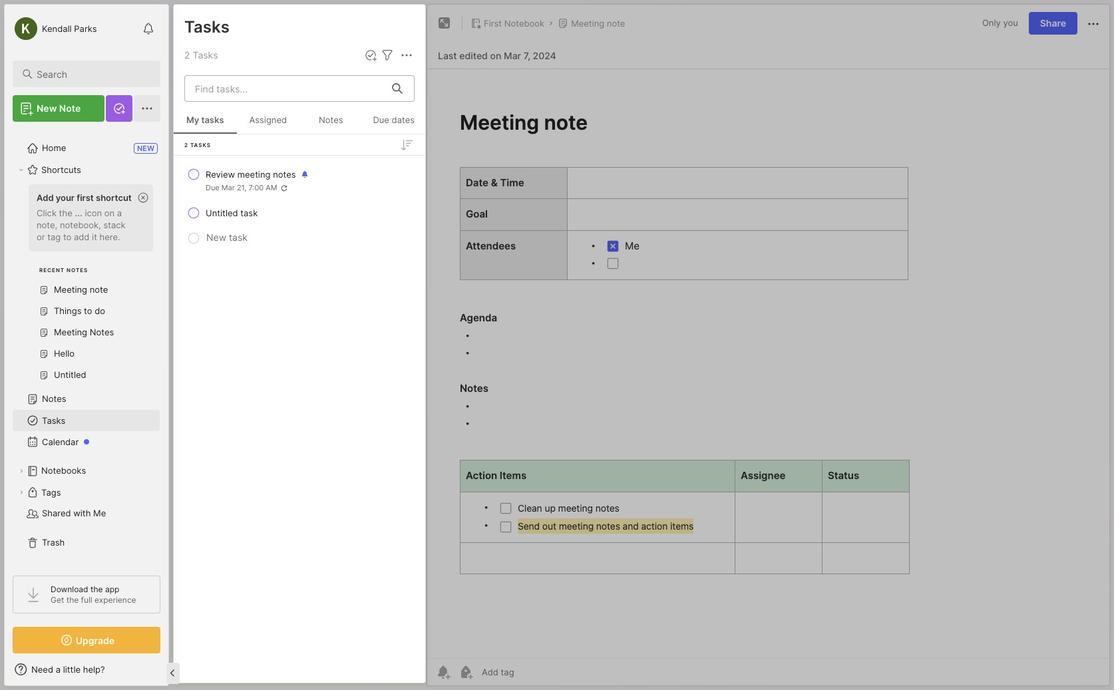 Task type: locate. For each thing, give the bounding box(es) containing it.
new task row group
[[174, 134, 425, 263]]

0 vertical spatial meeting
[[571, 18, 605, 29]]

tasks inside button
[[42, 415, 65, 426]]

note for meeting note
[[607, 18, 625, 29]]

new for new task
[[206, 232, 226, 243]]

7,
[[524, 50, 530, 61]]

tag
[[47, 232, 61, 242]]

0 vertical spatial me
[[305, 127, 317, 138]]

meeting up 7:00
[[237, 169, 271, 180]]

notebook,
[[60, 220, 101, 230]]

notes button up up at left
[[300, 107, 362, 134]]

note,
[[37, 220, 57, 230]]

note inside meeting note date & time goal attendees me agenda notes action items assignee status clean up meeting notes send out meeting notes and action items just now
[[223, 113, 242, 124]]

group inside tree
[[13, 180, 160, 394]]

click
[[37, 208, 57, 218]]

notes down "am"
[[254, 218, 277, 229]]

mar left 7,
[[504, 50, 521, 61]]

tasks inside new task row group
[[190, 141, 211, 148]]

notes up my tasks
[[222, 76, 249, 88]]

the left ...
[[59, 208, 72, 218]]

1 vertical spatial due
[[206, 183, 219, 192]]

1 vertical spatial tasks
[[193, 49, 218, 61]]

note
[[59, 103, 81, 114]]

the up full
[[90, 584, 103, 594]]

review meeting notes inside review meeting notes row
[[206, 169, 296, 180]]

task inside new task button
[[229, 232, 248, 243]]

1 vertical spatial new
[[206, 232, 226, 243]]

shortcuts
[[41, 164, 81, 175]]

notes link
[[13, 389, 160, 410]]

me
[[305, 127, 317, 138], [93, 508, 106, 519]]

to inside the icon on a note, notebook, stack or tag to add it here.
[[63, 232, 71, 242]]

due inside button
[[373, 114, 389, 125]]

0 vertical spatial tasks
[[184, 17, 230, 37]]

1 horizontal spatial note
[[607, 18, 625, 29]]

now
[[205, 159, 221, 169]]

0 vertical spatial review meeting notes
[[206, 169, 296, 180]]

review
[[206, 169, 235, 180], [187, 218, 216, 229]]

on up stack at the top left
[[104, 208, 115, 218]]

due mar 21, 7:00 am
[[206, 183, 277, 192]]

review down things
[[187, 218, 216, 229]]

group containing add your first shortcut
[[13, 180, 160, 394]]

add
[[37, 192, 54, 203]]

here.
[[100, 232, 120, 242]]

agenda
[[320, 127, 351, 138]]

need
[[31, 664, 53, 675]]

meeting inside "button"
[[571, 18, 605, 29]]

1 vertical spatial 2
[[184, 141, 188, 148]]

...
[[75, 208, 82, 218]]

due inside review meeting notes row
[[206, 183, 219, 192]]

task down untitled task 1 cell
[[229, 232, 248, 243]]

your
[[56, 192, 75, 203]]

2024
[[533, 50, 556, 61]]

recent notes
[[39, 267, 88, 274]]

on
[[490, 50, 501, 61], [104, 208, 115, 218]]

new inside button
[[206, 232, 226, 243]]

notes
[[192, 49, 217, 60], [354, 141, 377, 152], [238, 155, 261, 166], [273, 169, 296, 180], [254, 218, 277, 229]]

notes button down 2 tasks
[[173, 69, 298, 96]]

task
[[240, 208, 258, 218], [229, 232, 248, 243]]

me right with
[[93, 508, 106, 519]]

me up up at left
[[305, 127, 317, 138]]

0 vertical spatial new
[[37, 103, 57, 114]]

0 vertical spatial mar
[[504, 50, 521, 61]]

meeting for meeting note
[[571, 18, 605, 29]]

0 vertical spatial due
[[373, 114, 389, 125]]

meeting inside meeting note date & time goal attendees me agenda notes action items assignee status clean up meeting notes send out meeting notes and action items just now
[[187, 113, 221, 124]]

Sort options field
[[399, 137, 415, 153]]

0 vertical spatial 2
[[184, 49, 190, 61]]

notes inside 'group'
[[67, 267, 88, 274]]

review meeting notes up 7:00
[[206, 169, 296, 180]]

tasks for my tasks
[[201, 114, 224, 125]]

tasks inside button
[[201, 114, 224, 125]]

meeting note
[[571, 18, 625, 29]]

with
[[73, 508, 91, 519]]

app
[[105, 584, 119, 594]]

you
[[1003, 17, 1018, 28]]

0 vertical spatial to
[[217, 204, 226, 215]]

experience
[[94, 595, 136, 605]]

a left little at the left of the page
[[56, 664, 61, 675]]

review meeting notes
[[206, 169, 296, 180], [187, 218, 277, 229]]

0 horizontal spatial a
[[56, 664, 61, 675]]

calendar button
[[13, 431, 160, 453]]

1 horizontal spatial me
[[305, 127, 317, 138]]

meeting right notebook
[[571, 18, 605, 29]]

task inside untitled task 1 cell
[[240, 208, 258, 218]]

group
[[13, 180, 160, 394]]

0 horizontal spatial mar
[[222, 183, 235, 192]]

0 horizontal spatial note
[[223, 113, 242, 124]]

1 vertical spatial to
[[63, 232, 71, 242]]

2 vertical spatial tasks
[[42, 415, 65, 426]]

clean
[[280, 141, 304, 152]]

None search field
[[37, 66, 148, 82]]

0 vertical spatial the
[[59, 208, 72, 218]]

1 vertical spatial mar
[[222, 183, 235, 192]]

mar left 21,
[[222, 183, 235, 192]]

1 vertical spatial a
[[56, 664, 61, 675]]

1 vertical spatial notes button
[[300, 107, 362, 134]]

due up "things to do"
[[206, 183, 219, 192]]

to right the tag
[[63, 232, 71, 242]]

goal
[[239, 127, 258, 138]]

mar inside note window element
[[504, 50, 521, 61]]

2 vertical spatial the
[[66, 595, 79, 605]]

the for click
[[59, 208, 72, 218]]

shortcut
[[96, 192, 132, 203]]

0 horizontal spatial on
[[104, 208, 115, 218]]

tab list
[[173, 69, 423, 96]]

tasks up &
[[201, 114, 224, 125]]

Search text field
[[37, 68, 148, 81]]

edited
[[459, 50, 488, 61]]

new
[[37, 103, 57, 114], [206, 232, 226, 243]]

review up due mar 21, 7:00 am
[[206, 169, 235, 180]]

new
[[137, 144, 154, 153]]

0 vertical spatial tasks
[[201, 114, 224, 125]]

untitled task row
[[179, 201, 420, 225]]

on inside the icon on a note, notebook, stack or tag to add it here.
[[104, 208, 115, 218]]

notes right recent
[[67, 267, 88, 274]]

0 horizontal spatial due
[[206, 183, 219, 192]]

first
[[484, 18, 502, 29]]

0 vertical spatial a
[[117, 208, 122, 218]]

new down untitled
[[206, 232, 226, 243]]

1 vertical spatial me
[[93, 508, 106, 519]]

1 horizontal spatial due
[[373, 114, 389, 125]]

tasks right 5
[[193, 49, 218, 61]]

1 vertical spatial note
[[223, 113, 242, 124]]

notes up agenda
[[319, 114, 343, 125]]

task right do
[[240, 208, 258, 218]]

tasks up the calendar
[[42, 415, 65, 426]]

on right edited
[[490, 50, 501, 61]]

notes left action
[[354, 127, 378, 138]]

review meeting notes down do
[[187, 218, 277, 229]]

tasks down date
[[190, 141, 211, 148]]

action
[[281, 155, 307, 166]]

1 horizontal spatial mar
[[504, 50, 521, 61]]

to left do
[[217, 204, 226, 215]]

the inside tree
[[59, 208, 72, 218]]

due
[[373, 114, 389, 125], [206, 183, 219, 192]]

1 vertical spatial the
[[90, 584, 103, 594]]

more actions and view options image
[[399, 47, 415, 63]]

0 vertical spatial review
[[206, 169, 235, 180]]

1 vertical spatial meeting
[[187, 113, 221, 124]]

download the app get the full experience
[[51, 584, 136, 605]]

expand tags image
[[17, 489, 25, 497]]

2 up my
[[184, 49, 190, 61]]

0 vertical spatial notes button
[[173, 69, 298, 96]]

0 vertical spatial task
[[240, 208, 258, 218]]

1 vertical spatial tasks
[[190, 141, 211, 148]]

1 horizontal spatial new
[[206, 232, 226, 243]]

&
[[209, 127, 214, 138]]

shared with me
[[42, 508, 106, 519]]

2 inside new task row group
[[184, 141, 188, 148]]

0 vertical spatial on
[[490, 50, 501, 61]]

due for due mar 21, 7:00 am
[[206, 183, 219, 192]]

0 horizontal spatial me
[[93, 508, 106, 519]]

task for new task
[[229, 232, 248, 243]]

2 2 from the top
[[184, 141, 188, 148]]

assigned button
[[237, 107, 300, 134]]

the down download
[[66, 595, 79, 605]]

note inside "button"
[[607, 18, 625, 29]]

2 down date
[[184, 141, 188, 148]]

Note Editor text field
[[427, 69, 1110, 658]]

only you
[[982, 17, 1018, 28]]

5
[[184, 49, 189, 60]]

0 horizontal spatial notes button
[[173, 69, 298, 96]]

a up stack at the top left
[[117, 208, 122, 218]]

share
[[1040, 17, 1066, 29]]

1 vertical spatial task
[[229, 232, 248, 243]]

tree
[[5, 130, 168, 564]]

notes button
[[173, 69, 298, 96], [300, 107, 362, 134]]

new task
[[206, 232, 248, 243]]

to
[[217, 204, 226, 215], [63, 232, 71, 242]]

tasks up 5 notes
[[184, 17, 230, 37]]

tasks
[[201, 114, 224, 125], [190, 141, 211, 148]]

0 horizontal spatial meeting
[[187, 113, 221, 124]]

5 notes
[[184, 49, 217, 60]]

click the ...
[[37, 208, 82, 218]]

notes down action
[[273, 169, 296, 180]]

me inside main element
[[93, 508, 106, 519]]

0 horizontal spatial new
[[37, 103, 57, 114]]

1 horizontal spatial a
[[117, 208, 122, 218]]

1 2 from the top
[[184, 49, 190, 61]]

1 horizontal spatial on
[[490, 50, 501, 61]]

1 horizontal spatial meeting
[[571, 18, 605, 29]]

notes inside meeting note date & time goal attendees me agenda notes action items assignee status clean up meeting notes send out meeting notes and action items just now
[[354, 127, 378, 138]]

tasks
[[184, 17, 230, 37], [193, 49, 218, 61], [42, 415, 65, 426]]

2
[[184, 49, 190, 61], [184, 141, 188, 148]]

0 horizontal spatial to
[[63, 232, 71, 242]]

last edited on mar 7, 2024
[[438, 50, 556, 61]]

1 vertical spatial on
[[104, 208, 115, 218]]

main element
[[0, 0, 173, 690]]

meeting up date
[[187, 113, 221, 124]]

a
[[117, 208, 122, 218], [56, 664, 61, 675]]

meeting
[[319, 141, 352, 152], [203, 155, 236, 166], [237, 169, 271, 180], [219, 218, 252, 229]]

Account field
[[13, 15, 97, 42]]

2 tasks
[[184, 49, 218, 61]]

new left note
[[37, 103, 57, 114]]

due up action
[[373, 114, 389, 125]]

meeting down agenda
[[319, 141, 352, 152]]

due for due dates
[[373, 114, 389, 125]]

tree containing home
[[5, 130, 168, 564]]

0 vertical spatial note
[[607, 18, 625, 29]]

new inside main element
[[37, 103, 57, 114]]

first notebook button
[[468, 14, 547, 33]]

do
[[228, 204, 239, 215]]

untitled task 1 cell
[[206, 206, 258, 220]]



Task type: describe. For each thing, give the bounding box(es) containing it.
notebook
[[504, 18, 545, 29]]

1 horizontal spatial notes button
[[300, 107, 362, 134]]

notes inside cell
[[273, 169, 296, 180]]

expand notebooks image
[[17, 467, 25, 475]]

up
[[306, 141, 316, 152]]

trash
[[42, 537, 65, 548]]

none search field inside main element
[[37, 66, 148, 82]]

action
[[380, 127, 407, 138]]

Find tasks… text field
[[187, 78, 384, 100]]

it
[[92, 232, 97, 242]]

kendall parks
[[42, 23, 97, 34]]

note window element
[[427, 4, 1110, 686]]

2 for 2 tasks
[[184, 49, 190, 61]]

notebooks
[[41, 465, 86, 476]]

note for meeting note date & time goal attendees me agenda notes action items assignee status clean up meeting notes send out meeting notes and action items just now
[[223, 113, 242, 124]]

1 vertical spatial review meeting notes
[[187, 218, 277, 229]]

and
[[264, 155, 279, 166]]

0/2
[[202, 234, 214, 244]]

first notebook
[[484, 18, 545, 29]]

parks
[[74, 23, 97, 34]]

7:00
[[249, 183, 264, 192]]

add
[[74, 232, 89, 242]]

expand note image
[[437, 15, 453, 31]]

meeting inside cell
[[237, 169, 271, 180]]

new task image
[[364, 49, 377, 62]]

recent
[[39, 267, 65, 274]]

task for untitled task
[[240, 208, 258, 218]]

little
[[63, 664, 81, 675]]

tasks button
[[13, 410, 160, 431]]

trash link
[[13, 533, 160, 554]]

tags button
[[13, 482, 160, 503]]

icon
[[85, 208, 102, 218]]

me inside meeting note date & time goal attendees me agenda notes action items assignee status clean up meeting notes send out meeting notes and action items just now
[[305, 127, 317, 138]]

out
[[187, 155, 200, 166]]

items
[[187, 141, 210, 152]]

new for new note
[[37, 103, 57, 114]]

on inside note window element
[[490, 50, 501, 61]]

reminders button
[[298, 69, 423, 96]]

dates
[[392, 114, 415, 125]]

notes inside tab list
[[222, 76, 249, 88]]

new task button
[[187, 229, 248, 245]]

my tasks
[[186, 114, 224, 125]]

notes right 5
[[192, 49, 217, 60]]

help?
[[83, 664, 105, 675]]

my
[[186, 114, 199, 125]]

1 horizontal spatial to
[[217, 204, 226, 215]]

the for download
[[90, 584, 103, 594]]

meeting down assignee
[[203, 155, 236, 166]]

notes up tasks button
[[42, 394, 66, 404]]

time
[[217, 127, 237, 138]]

home
[[42, 143, 66, 153]]

filter tasks image
[[379, 47, 395, 63]]

assignee
[[212, 141, 249, 152]]

shortcuts button
[[13, 159, 160, 180]]

review meeting notes row
[[179, 162, 420, 198]]

tags
[[41, 487, 61, 498]]

meeting note button
[[555, 14, 628, 33]]

send
[[380, 141, 401, 152]]

shared with me link
[[13, 503, 160, 525]]

share button
[[1029, 12, 1078, 35]]

status
[[252, 141, 278, 152]]

add your first shortcut
[[37, 192, 132, 203]]

review meeting notes 0 cell
[[206, 168, 296, 181]]

tab list containing notes
[[173, 69, 423, 96]]

shared
[[42, 508, 71, 519]]

1 vertical spatial review
[[187, 218, 216, 229]]

kendall
[[42, 23, 72, 34]]

sort options image
[[399, 137, 415, 153]]

WHAT'S NEW field
[[5, 659, 168, 680]]

things
[[187, 204, 215, 215]]

a inside field
[[56, 664, 61, 675]]

tasks for 2 tasks
[[190, 141, 211, 148]]

reminders
[[336, 76, 384, 88]]

21,
[[237, 183, 247, 192]]

or
[[37, 232, 45, 242]]

2 for 2 tasks
[[184, 141, 188, 148]]

download
[[51, 584, 88, 594]]

due dates
[[373, 114, 415, 125]]

last
[[438, 50, 457, 61]]

due dates button
[[362, 107, 425, 134]]

get
[[51, 595, 64, 605]]

review inside review meeting notes 0 cell
[[206, 169, 235, 180]]

mar inside review meeting notes row
[[222, 183, 235, 192]]

first
[[77, 192, 94, 203]]

upgrade
[[76, 635, 115, 646]]

notes up review meeting notes 0 cell
[[238, 155, 261, 166]]

untitled task
[[206, 208, 258, 218]]

a inside the icon on a note, notebook, stack or tag to add it here.
[[117, 208, 122, 218]]

notes left send
[[354, 141, 377, 152]]

attendees
[[260, 127, 302, 138]]

notes up 5 notes
[[184, 17, 229, 36]]

untitled
[[206, 208, 238, 218]]

click to collapse image
[[168, 666, 178, 682]]

Filter tasks field
[[379, 47, 395, 63]]

2 tasks
[[184, 141, 211, 148]]

calendar
[[42, 437, 79, 447]]

am
[[266, 183, 277, 192]]

my tasks button
[[174, 107, 237, 134]]

upgrade button
[[13, 627, 160, 654]]

need a little help?
[[31, 664, 105, 675]]

stack
[[103, 220, 126, 230]]

meeting note date & time goal attendees me agenda notes action items assignee status clean up meeting notes send out meeting notes and action items just now
[[187, 113, 407, 169]]

meeting for meeting note date & time goal attendees me agenda notes action items assignee status clean up meeting notes send out meeting notes and action items just now
[[187, 113, 221, 124]]

icon on a note, notebook, stack or tag to add it here.
[[37, 208, 126, 242]]

items
[[309, 155, 331, 166]]

More actions and view options field
[[395, 47, 415, 63]]

date
[[187, 127, 206, 138]]

only
[[982, 17, 1001, 28]]

tree inside main element
[[5, 130, 168, 564]]

add tag image
[[458, 664, 474, 680]]

meeting down do
[[219, 218, 252, 229]]

full
[[81, 595, 92, 605]]

just
[[187, 159, 203, 169]]

notebooks link
[[13, 461, 160, 482]]

add a reminder image
[[435, 664, 451, 680]]

new note
[[37, 103, 81, 114]]



Task type: vqa. For each thing, say whether or not it's contained in the screenshot.
Send
yes



